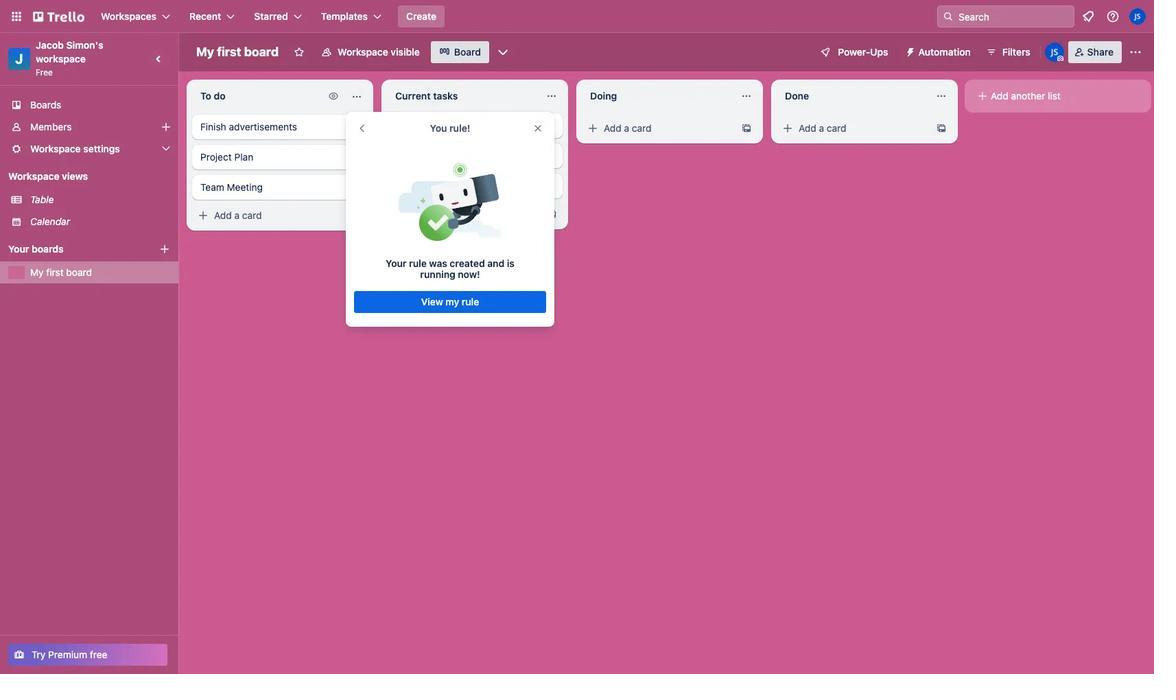 Task type: locate. For each thing, give the bounding box(es) containing it.
0 horizontal spatial finish
[[200, 121, 226, 132]]

workspace
[[338, 46, 388, 58], [30, 143, 81, 154], [8, 170, 59, 182]]

sm image for add a card link corresponding to create from template… icon to the left
[[391, 207, 405, 221]]

your left 'boards'
[[8, 243, 29, 255]]

try premium free button
[[8, 644, 167, 666]]

create from template… image
[[936, 123, 947, 134], [546, 209, 557, 220]]

finish
[[395, 119, 421, 131], [200, 121, 226, 132]]

1 horizontal spatial my
[[196, 45, 214, 59]]

finish advertisements link down current tasks 'text box'
[[387, 113, 563, 138]]

customize views image
[[496, 45, 510, 59]]

your for your rule was created and is running now!
[[386, 257, 407, 269]]

0 horizontal spatial my first board
[[30, 266, 92, 278]]

1 horizontal spatial finish
[[395, 119, 421, 131]]

workspace
[[36, 53, 86, 65]]

sm image for automation "button"
[[900, 41, 919, 60]]

workspace inside "popup button"
[[30, 143, 81, 154]]

calendar
[[30, 216, 70, 227]]

team meeting link down rule!
[[387, 174, 563, 198]]

1 vertical spatial create from template… image
[[546, 209, 557, 220]]

0 horizontal spatial sm image
[[196, 209, 210, 222]]

add left another
[[991, 90, 1009, 102]]

0 horizontal spatial advertisements
[[229, 121, 297, 132]]

advertisements
[[424, 119, 492, 131], [229, 121, 297, 132]]

2 vertical spatial workspace
[[8, 170, 59, 182]]

0 vertical spatial rule
[[409, 257, 427, 269]]

board down the starred at the top left
[[244, 45, 279, 59]]

card down doing text field
[[632, 122, 652, 134]]

my inside the board name text box
[[196, 45, 214, 59]]

is
[[507, 257, 515, 269]]

try premium free
[[32, 649, 107, 660]]

1 horizontal spatial team meeting link
[[387, 174, 563, 198]]

finish advertisements link up project plan link
[[192, 115, 368, 139]]

a down done text field
[[819, 122, 825, 134]]

board down the your boards with 1 items element
[[66, 266, 92, 278]]

board
[[244, 45, 279, 59], [66, 266, 92, 278]]

first
[[217, 45, 241, 59], [46, 266, 64, 278]]

a down doing text field
[[624, 122, 630, 134]]

automation
[[919, 46, 971, 58]]

show menu image
[[1129, 45, 1143, 59]]

workspace inside button
[[338, 46, 388, 58]]

visible
[[391, 46, 420, 58]]

free
[[90, 649, 107, 660]]

boards
[[30, 99, 61, 111]]

1 horizontal spatial board
[[244, 45, 279, 59]]

team meeting link down project plan link
[[192, 175, 368, 200]]

finish for current tasks 'text box'
[[395, 119, 421, 131]]

finish advertisements link for current tasks 'text box'
[[387, 113, 563, 138]]

0 vertical spatial sm image
[[976, 89, 990, 103]]

table link
[[30, 193, 170, 207]]

1 horizontal spatial meeting
[[422, 180, 458, 192]]

workspace down "templates" dropdown button
[[338, 46, 388, 58]]

project plan link
[[192, 145, 368, 170]]

finish advertisements link
[[387, 113, 563, 138], [192, 115, 368, 139]]

0 horizontal spatial finish advertisements link
[[192, 115, 368, 139]]

jacob simon (jacobsimon16) image
[[1130, 8, 1146, 25], [1045, 43, 1064, 62]]

workspace up table
[[8, 170, 59, 182]]

sm image down project
[[196, 209, 210, 222]]

share button
[[1069, 41, 1122, 63]]

board inside text box
[[244, 45, 279, 59]]

meeting down plan
[[227, 181, 263, 193]]

create
[[406, 10, 437, 22]]

my
[[196, 45, 214, 59], [30, 266, 44, 278]]

advertisements for current tasks 'text box'
[[424, 119, 492, 131]]

0 horizontal spatial my
[[30, 266, 44, 278]]

add down doing text field
[[604, 122, 622, 134]]

workspace for workspace visible
[[338, 46, 388, 58]]

0 horizontal spatial meeting
[[227, 181, 263, 193]]

sm image left add another list at the top right of the page
[[976, 89, 990, 103]]

1 vertical spatial jacob simon (jacobsimon16) image
[[1045, 43, 1064, 62]]

my down 'recent'
[[196, 45, 214, 59]]

0 vertical spatial your
[[8, 243, 29, 255]]

add another list link
[[971, 85, 1146, 107]]

my
[[446, 296, 459, 308]]

workspaces button
[[93, 5, 179, 27]]

meeting down 'you'
[[422, 180, 458, 192]]

add
[[991, 90, 1009, 102], [604, 122, 622, 134], [799, 122, 817, 134], [409, 208, 427, 220], [214, 209, 232, 221]]

team meeting down project plan
[[200, 181, 263, 193]]

view my rule
[[421, 296, 479, 308]]

a
[[624, 122, 630, 134], [819, 122, 825, 134], [429, 208, 435, 220], [234, 209, 240, 221]]

team meeting down 'you'
[[395, 180, 458, 192]]

add a card up 'was'
[[409, 208, 457, 220]]

my first board down recent dropdown button
[[196, 45, 279, 59]]

card down done text field
[[827, 122, 847, 134]]

0 vertical spatial first
[[217, 45, 241, 59]]

0 horizontal spatial team
[[200, 181, 224, 193]]

workspace visible button
[[313, 41, 428, 63]]

0 horizontal spatial rule
[[409, 257, 427, 269]]

add a card link down doing text field
[[582, 119, 736, 138]]

rule left 'was'
[[409, 257, 427, 269]]

1 vertical spatial sm image
[[196, 209, 210, 222]]

finish advertisements down current tasks 'text box'
[[395, 119, 492, 131]]

my first board down the your boards with 1 items element
[[30, 266, 92, 278]]

0 vertical spatial my
[[196, 45, 214, 59]]

first down recent dropdown button
[[217, 45, 241, 59]]

rule!
[[450, 122, 470, 134]]

created
[[450, 257, 485, 269]]

sm image inside add another list link
[[976, 89, 990, 103]]

power-ups
[[838, 46, 889, 58]]

1 horizontal spatial team
[[395, 180, 419, 192]]

jacob simon (jacobsimon16) image right 'open information menu' icon
[[1130, 8, 1146, 25]]

recent button
[[181, 5, 243, 27]]

your boards
[[8, 243, 64, 255]]

sm image inside add a card link
[[196, 209, 210, 222]]

1 horizontal spatial create from template… image
[[936, 123, 947, 134]]

1 horizontal spatial finish advertisements link
[[387, 113, 563, 138]]

free
[[36, 67, 53, 78]]

team
[[395, 180, 419, 192], [200, 181, 224, 193]]

0 horizontal spatial jacob simon (jacobsimon16) image
[[1045, 43, 1064, 62]]

0 horizontal spatial board
[[66, 266, 92, 278]]

templates
[[321, 10, 368, 22]]

workspaces
[[101, 10, 157, 22]]

1 horizontal spatial jacob simon (jacobsimon16) image
[[1130, 8, 1146, 25]]

sm image inside automation "button"
[[900, 41, 919, 60]]

rule right my
[[462, 296, 479, 308]]

boards link
[[0, 94, 178, 116]]

workspace for workspace settings
[[30, 143, 81, 154]]

add a card link down done text field
[[777, 119, 931, 138]]

search image
[[943, 11, 954, 22]]

sm image
[[900, 41, 919, 60], [327, 89, 340, 103], [586, 122, 600, 135], [781, 122, 795, 135], [391, 207, 405, 221]]

workspace down members
[[30, 143, 81, 154]]

your
[[8, 243, 29, 255], [386, 257, 407, 269]]

advertisements down to do text box
[[229, 121, 297, 132]]

1 horizontal spatial finish advertisements
[[395, 119, 492, 131]]

1 vertical spatial your
[[386, 257, 407, 269]]

templates button
[[313, 5, 390, 27]]

add board image
[[159, 244, 170, 255]]

1 horizontal spatial sm image
[[976, 89, 990, 103]]

1 vertical spatial first
[[46, 266, 64, 278]]

advertisements down current tasks 'text box'
[[424, 119, 492, 131]]

card
[[632, 122, 652, 134], [827, 122, 847, 134], [437, 208, 457, 220], [242, 209, 262, 221]]

0 horizontal spatial team meeting
[[200, 181, 263, 193]]

project plan
[[200, 151, 253, 163]]

1 horizontal spatial rule
[[462, 296, 479, 308]]

0 vertical spatial my first board
[[196, 45, 279, 59]]

1 vertical spatial workspace
[[30, 143, 81, 154]]

members link
[[0, 116, 178, 138]]

workspace settings button
[[0, 138, 178, 160]]

1 vertical spatial board
[[66, 266, 92, 278]]

create from template… image
[[741, 123, 752, 134]]

team meeting
[[395, 180, 458, 192], [200, 181, 263, 193]]

1 horizontal spatial team meeting
[[395, 180, 458, 192]]

add down done text field
[[799, 122, 817, 134]]

Search field
[[954, 6, 1074, 27]]

rule inside button
[[462, 296, 479, 308]]

1 vertical spatial rule
[[462, 296, 479, 308]]

team for team meeting link corresponding to to do text box
[[200, 181, 224, 193]]

0 horizontal spatial team meeting link
[[192, 175, 368, 200]]

0 vertical spatial board
[[244, 45, 279, 59]]

your inside your rule was created and is running now!
[[386, 257, 407, 269]]

finish advertisements link for to do text box
[[192, 115, 368, 139]]

jacob simon (jacobsimon16) image right the filters
[[1045, 43, 1064, 62]]

sm image
[[976, 89, 990, 103], [196, 209, 210, 222]]

filters
[[1003, 46, 1031, 58]]

1 horizontal spatial advertisements
[[424, 119, 492, 131]]

0 horizontal spatial your
[[8, 243, 29, 255]]

my down your boards
[[30, 266, 44, 278]]

board
[[454, 46, 481, 58]]

0 horizontal spatial first
[[46, 266, 64, 278]]

your left 'was'
[[386, 257, 407, 269]]

rule
[[409, 257, 427, 269], [462, 296, 479, 308]]

now!
[[458, 268, 480, 280]]

my first board
[[196, 45, 279, 59], [30, 266, 92, 278]]

finish advertisements
[[395, 119, 492, 131], [200, 121, 297, 132]]

first down 'boards'
[[46, 266, 64, 278]]

you
[[430, 122, 447, 134]]

add down project plan
[[214, 209, 232, 221]]

finish left 'you'
[[395, 119, 421, 131]]

1 vertical spatial my first board
[[30, 266, 92, 278]]

premium
[[48, 649, 87, 660]]

view
[[421, 296, 443, 308]]

Board name text field
[[189, 41, 286, 63]]

finish advertisements up plan
[[200, 121, 297, 132]]

add a card link for create from template… icon to the left
[[387, 205, 541, 224]]

add another list
[[991, 90, 1061, 102]]

open information menu image
[[1107, 10, 1120, 23]]

add a card link up created
[[387, 205, 541, 224]]

team meeting link
[[387, 174, 563, 198], [192, 175, 368, 200]]

1 horizontal spatial my first board
[[196, 45, 279, 59]]

0 vertical spatial jacob simon (jacobsimon16) image
[[1130, 8, 1146, 25]]

finish up project
[[200, 121, 226, 132]]

share
[[1088, 46, 1114, 58]]

1 horizontal spatial first
[[217, 45, 241, 59]]

0 vertical spatial workspace
[[338, 46, 388, 58]]

you rule! image
[[399, 161, 502, 242]]

a down plan
[[234, 209, 240, 221]]

project
[[200, 151, 232, 163]]

another
[[1012, 90, 1046, 102]]

1 horizontal spatial your
[[386, 257, 407, 269]]

To do text field
[[192, 85, 321, 107]]

0 horizontal spatial finish advertisements
[[200, 121, 297, 132]]

add a card
[[604, 122, 652, 134], [799, 122, 847, 134], [409, 208, 457, 220], [214, 209, 262, 221]]

add a card link
[[582, 119, 736, 138], [777, 119, 931, 138], [387, 205, 541, 224], [192, 206, 346, 225]]

Current tasks text field
[[387, 85, 538, 107]]

first inside the board name text box
[[217, 45, 241, 59]]

rule inside your rule was created and is running now!
[[409, 257, 427, 269]]

recent
[[189, 10, 221, 22]]

Done text field
[[777, 85, 928, 107]]

meeting
[[422, 180, 458, 192], [227, 181, 263, 193]]

settings
[[83, 143, 120, 154]]



Task type: describe. For each thing, give the bounding box(es) containing it.
add a card link down project plan link
[[192, 206, 346, 225]]

list
[[1048, 90, 1061, 102]]

a up 'was'
[[429, 208, 435, 220]]

back to home image
[[33, 5, 84, 27]]

jacob simon's workspace free
[[36, 39, 106, 78]]

simon's
[[66, 39, 103, 51]]

workspace settings
[[30, 143, 120, 154]]

was
[[429, 257, 447, 269]]

and
[[488, 257, 505, 269]]

finish advertisements for to do text box
[[200, 121, 297, 132]]

primary element
[[0, 0, 1155, 33]]

this member is an admin of this board. image
[[1058, 56, 1064, 62]]

0 horizontal spatial create from template… image
[[546, 209, 557, 220]]

views
[[62, 170, 88, 182]]

filters button
[[982, 41, 1035, 63]]

add a card link for create from template… image
[[582, 119, 736, 138]]

sm image for create from template… image add a card link
[[586, 122, 600, 135]]

members
[[30, 121, 72, 132]]

plan
[[234, 151, 253, 163]]

add a card link for topmost create from template… icon
[[777, 119, 931, 138]]

boards
[[32, 243, 64, 255]]

my first board inside the board name text box
[[196, 45, 279, 59]]

j
[[15, 51, 23, 67]]

add up running
[[409, 208, 427, 220]]

j link
[[8, 48, 30, 70]]

view my rule button
[[354, 291, 546, 313]]

you rule!
[[430, 122, 470, 134]]

starred
[[254, 10, 288, 22]]

starred button
[[246, 5, 310, 27]]

my first board link
[[30, 266, 170, 279]]

try
[[32, 649, 46, 660]]

finish for to do text box
[[200, 121, 226, 132]]

team meeting link for current tasks 'text box'
[[387, 174, 563, 198]]

0 notifications image
[[1080, 8, 1097, 25]]

meeting for team meeting link corresponding to to do text box
[[227, 181, 263, 193]]

your boards with 1 items element
[[8, 241, 139, 257]]

add a card down doing text field
[[604, 122, 652, 134]]

add a card down plan
[[214, 209, 262, 221]]

automation button
[[900, 41, 979, 63]]

team meeting for team meeting link related to current tasks 'text box'
[[395, 180, 458, 192]]

power-ups button
[[811, 41, 897, 63]]

1 vertical spatial my
[[30, 266, 44, 278]]

team meeting for team meeting link corresponding to to do text box
[[200, 181, 263, 193]]

table
[[30, 194, 54, 205]]

board link
[[431, 41, 489, 63]]

power-
[[838, 46, 871, 58]]

card down plan
[[242, 209, 262, 221]]

Doing text field
[[582, 85, 733, 107]]

advertisements for to do text box
[[229, 121, 297, 132]]

workspace navigation collapse icon image
[[150, 49, 169, 69]]

workspace views
[[8, 170, 88, 182]]

workspace visible
[[338, 46, 420, 58]]

your for your boards
[[8, 243, 29, 255]]

card up 'was'
[[437, 208, 457, 220]]

your rule was created and is running now!
[[386, 257, 515, 280]]

ups
[[871, 46, 889, 58]]

team for team meeting link related to current tasks 'text box'
[[395, 180, 419, 192]]

sm image for add a card link for topmost create from template… icon
[[781, 122, 795, 135]]

workspace for workspace views
[[8, 170, 59, 182]]

running
[[420, 268, 456, 280]]

calendar link
[[30, 215, 170, 229]]

star or unstar board image
[[294, 47, 305, 58]]

0 vertical spatial create from template… image
[[936, 123, 947, 134]]

create button
[[398, 5, 445, 27]]

jacob
[[36, 39, 64, 51]]

finish advertisements for current tasks 'text box'
[[395, 119, 492, 131]]

board inside my first board link
[[66, 266, 92, 278]]

jacob simon's workspace link
[[36, 39, 106, 65]]

add a card down done text field
[[799, 122, 847, 134]]

meeting for team meeting link related to current tasks 'text box'
[[422, 180, 458, 192]]

team meeting link for to do text box
[[192, 175, 368, 200]]



Task type: vqa. For each thing, say whether or not it's contained in the screenshot.
the left kendallparks02 (kendallparks02) image
no



